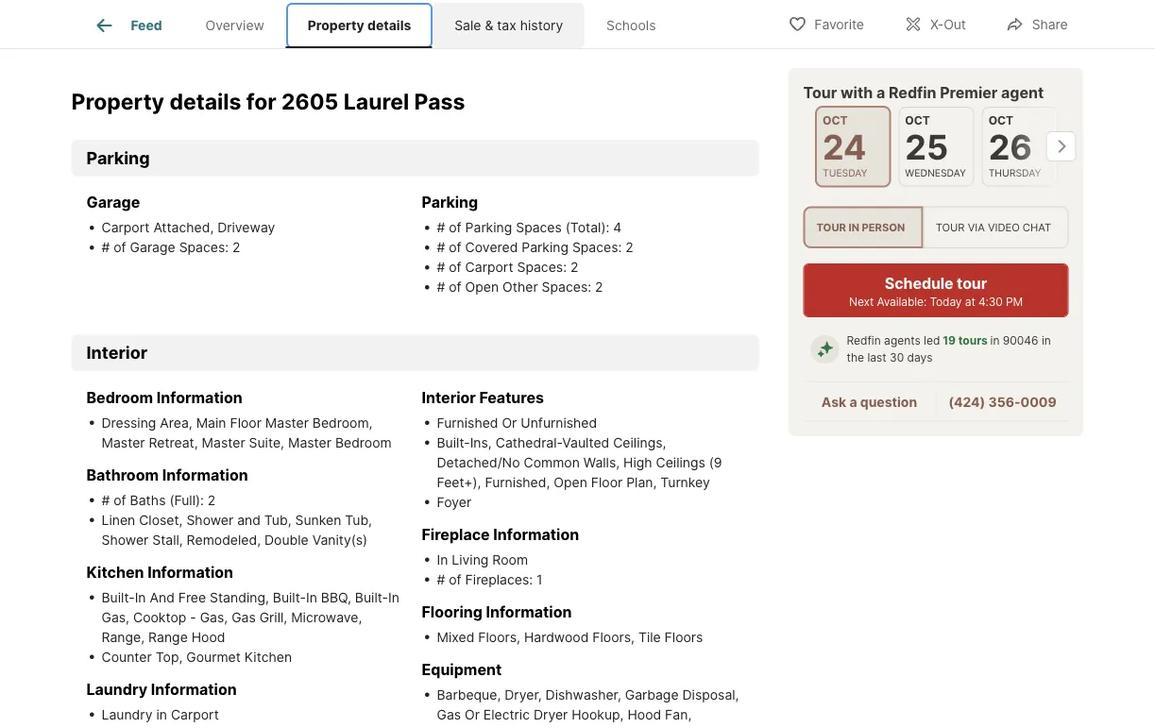 Task type: describe. For each thing, give the bounding box(es) containing it.
bathroom
[[86, 466, 159, 485]]

1 vertical spatial laundry
[[102, 707, 153, 723]]

linen
[[102, 513, 135, 529]]

built- right bbq,
[[355, 590, 388, 606]]

list box containing tour in person
[[804, 206, 1069, 249]]

available:
[[877, 295, 927, 309]]

&
[[485, 17, 493, 33]]

90046
[[1003, 334, 1039, 348]]

or inside equipment barbeque, dryer, dishwasher, garbage disposal, gas or electric dryer hookup, hood fan, microwave, phone system, range/ove
[[465, 707, 480, 723]]

fireplaces:
[[465, 572, 533, 588]]

for
[[246, 89, 277, 115]]

master down main
[[202, 435, 245, 451]]

tour for tour with a redfin premier agent
[[804, 83, 837, 102]]

sale & tax history tab
[[433, 3, 585, 48]]

ask a question link
[[822, 394, 917, 410]]

double
[[265, 532, 309, 548]]

via
[[968, 221, 985, 234]]

next image
[[1046, 132, 1077, 162]]

oct 26 thursday
[[988, 114, 1041, 179]]

built- up grill,
[[273, 590, 306, 606]]

24
[[822, 127, 866, 168]]

overview tab
[[184, 3, 286, 48]]

hardwood
[[524, 630, 589, 646]]

garbage
[[625, 687, 679, 703]]

2 inside garage carport attached, driveway # of garage spaces: 2
[[232, 240, 240, 256]]

tour for tour via video chat
[[936, 221, 965, 234]]

range
[[148, 630, 188, 646]]

of inside garage carport attached, driveway # of garage spaces: 2
[[114, 240, 126, 256]]

feed link
[[93, 14, 162, 37]]

information for bathroom
[[162, 466, 248, 485]]

(9
[[709, 455, 722, 471]]

oct 24 tuesday
[[822, 114, 867, 179]]

premier
[[940, 83, 998, 102]]

top,
[[156, 650, 183, 666]]

retreat,
[[149, 435, 198, 451]]

in inside in the last 30 days
[[1042, 334, 1051, 348]]

property details
[[308, 17, 411, 33]]

0009
[[1021, 394, 1057, 410]]

person
[[862, 221, 905, 234]]

# inside garage carport attached, driveway # of garage spaces: 2
[[102, 240, 110, 256]]

1 vertical spatial bedroom
[[335, 435, 392, 451]]

property details for 2605 laurel pass
[[71, 89, 465, 115]]

spaces: inside garage carport attached, driveway # of garage spaces: 2
[[179, 240, 229, 256]]

redfin agents led 19 tours in 90046
[[847, 334, 1039, 348]]

out
[[944, 17, 966, 33]]

1 gas, from the left
[[102, 610, 129, 626]]

1 vertical spatial redfin
[[847, 334, 881, 348]]

master down bedroom,
[[288, 435, 332, 451]]

information for fireplace
[[493, 526, 579, 544]]

open inside interior features furnished or unfurnished built-ins, cathedral-vaulted ceilings, detached/no common walls, high ceilings (9 feet+), furnished, open floor plan, turnkey foyer
[[554, 475, 587, 491]]

high
[[624, 455, 652, 471]]

information for kitchen
[[148, 564, 233, 582]]

fireplace information in living room # of fireplaces: 1
[[422, 526, 579, 588]]

1 vertical spatial shower
[[102, 532, 149, 548]]

equipment
[[422, 661, 502, 679]]

ask a question
[[822, 394, 917, 410]]

furnished
[[437, 415, 498, 431]]

tuesday
[[822, 167, 867, 179]]

kitchen information built-in and free standing, built-in bbq, built-in gas, cooktop - gas, gas grill, microwave, range, range hood counter top, gourmet kitchen
[[86, 564, 400, 666]]

19
[[943, 334, 956, 348]]

with
[[841, 83, 873, 102]]

master down 'dressing'
[[102, 435, 145, 451]]

days
[[908, 351, 933, 365]]

common
[[524, 455, 580, 471]]

spaces: down (total):
[[572, 240, 622, 256]]

last
[[868, 351, 887, 365]]

schedule tour next available: today at 4:30 pm
[[849, 274, 1023, 309]]

open inside parking # of parking spaces (total): 4 # of covered parking spaces: 2 # of carport spaces: 2 # of open other spaces: 2
[[465, 280, 499, 296]]

barbeque,
[[437, 687, 501, 703]]

hood inside equipment barbeque, dryer, dishwasher, garbage disposal, gas or electric dryer hookup, hood fan, microwave, phone system, range/ove
[[628, 707, 662, 723]]

chat
[[1023, 221, 1052, 234]]

area,
[[160, 415, 192, 431]]

laundry information laundry in carport
[[86, 681, 237, 723]]

carport inside parking # of parking spaces (total): 4 # of covered parking spaces: 2 # of carport spaces: 2 # of open other spaces: 2
[[465, 260, 514, 276]]

(424)
[[949, 394, 986, 410]]

in left bbq,
[[306, 590, 317, 606]]

-
[[190, 610, 196, 626]]

(424) 356-0009
[[949, 394, 1057, 410]]

baths
[[130, 493, 166, 509]]

information for laundry
[[151, 681, 237, 699]]

2605
[[282, 89, 339, 115]]

oct for 26
[[988, 114, 1013, 128]]

hookup,
[[572, 707, 624, 723]]

x-
[[930, 17, 944, 33]]

1 horizontal spatial a
[[877, 83, 885, 102]]

356-
[[989, 394, 1021, 410]]

wednesday
[[905, 167, 966, 179]]

features
[[480, 389, 544, 407]]

schedule
[[885, 274, 954, 293]]

detached/no
[[437, 455, 520, 471]]

laurel
[[344, 89, 409, 115]]

1 horizontal spatial redfin
[[889, 83, 937, 102]]

flooring
[[422, 603, 483, 622]]

room
[[492, 552, 528, 568]]

bbq,
[[321, 590, 351, 606]]

in left person
[[849, 221, 860, 234]]

feed
[[131, 17, 162, 33]]

26
[[988, 127, 1032, 168]]

system,
[[555, 727, 605, 728]]

suite,
[[249, 435, 284, 451]]

dishwasher,
[[546, 687, 621, 703]]

tax
[[497, 17, 517, 33]]

in inside 'laundry information laundry in carport'
[[156, 707, 167, 723]]

0 vertical spatial laundry
[[86, 681, 147, 699]]

bathroom information # of baths (full): 2 linen closet, shower and tub, sunken tub, shower stall, remodeled, double vanity(s)
[[86, 466, 372, 548]]

share
[[1032, 17, 1068, 33]]

sale & tax history
[[455, 17, 563, 33]]

microwave, inside equipment barbeque, dryer, dishwasher, garbage disposal, gas or electric dryer hookup, hood fan, microwave, phone system, range/ove
[[437, 727, 508, 728]]

1 horizontal spatial shower
[[187, 513, 234, 529]]

other
[[503, 280, 538, 296]]



Task type: vqa. For each thing, say whether or not it's contained in the screenshot.
the leftmost gas,
yes



Task type: locate. For each thing, give the bounding box(es) containing it.
4:30
[[979, 295, 1003, 309]]

gas inside equipment barbeque, dryer, dishwasher, garbage disposal, gas or electric dryer hookup, hood fan, microwave, phone system, range/ove
[[437, 707, 461, 723]]

0 vertical spatial or
[[502, 415, 517, 431]]

1 horizontal spatial hood
[[628, 707, 662, 723]]

1 oct from the left
[[822, 114, 847, 128]]

feet+),
[[437, 475, 481, 491]]

list box
[[804, 206, 1069, 249]]

redfin up the
[[847, 334, 881, 348]]

0 vertical spatial kitchen
[[86, 564, 144, 582]]

hood inside kitchen information built-in and free standing, built-in bbq, built-in gas, cooktop - gas, gas grill, microwave, range, range hood counter top, gourmet kitchen
[[192, 630, 225, 646]]

details inside tab
[[368, 17, 411, 33]]

0 vertical spatial microwave,
[[291, 610, 362, 626]]

information inside fireplace information in living room # of fireplaces: 1
[[493, 526, 579, 544]]

built- inside interior features furnished or unfurnished built-ins, cathedral-vaulted ceilings, detached/no common walls, high ceilings (9 feet+), furnished, open floor plan, turnkey foyer
[[437, 435, 470, 451]]

0 vertical spatial gas
[[232, 610, 256, 626]]

oct inside oct 24 tuesday
[[822, 114, 847, 128]]

built-
[[437, 435, 470, 451], [102, 590, 135, 606], [273, 590, 306, 606], [355, 590, 388, 606]]

kitchen
[[86, 564, 144, 582], [244, 650, 292, 666]]

details
[[368, 17, 411, 33], [169, 89, 241, 115]]

remodeled,
[[187, 532, 261, 548]]

spaces: down the attached,
[[179, 240, 229, 256]]

floor inside interior features furnished or unfurnished built-ins, cathedral-vaulted ceilings, detached/no common walls, high ceilings (9 feet+), furnished, open floor plan, turnkey foyer
[[591, 475, 623, 491]]

in right tours
[[991, 334, 1000, 348]]

1 horizontal spatial floors,
[[593, 630, 635, 646]]

unfurnished
[[521, 415, 597, 431]]

tour left person
[[817, 221, 846, 234]]

today
[[930, 295, 962, 309]]

1 horizontal spatial microwave,
[[437, 727, 508, 728]]

interior up furnished
[[422, 389, 476, 407]]

oct inside oct 25 wednesday
[[905, 114, 930, 128]]

tub, up vanity(s)
[[345, 513, 372, 529]]

or inside interior features furnished or unfurnished built-ins, cathedral-vaulted ceilings, detached/no common walls, high ceilings (9 feet+), furnished, open floor plan, turnkey foyer
[[502, 415, 517, 431]]

0 horizontal spatial oct
[[822, 114, 847, 128]]

1 vertical spatial carport
[[465, 260, 514, 276]]

1 horizontal spatial or
[[502, 415, 517, 431]]

1 horizontal spatial gas,
[[200, 610, 228, 626]]

0 horizontal spatial interior
[[86, 343, 147, 364]]

counter
[[102, 650, 152, 666]]

# inside bathroom information # of baths (full): 2 linen closet, shower and tub, sunken tub, shower stall, remodeled, double vanity(s)
[[102, 493, 110, 509]]

0 horizontal spatial shower
[[102, 532, 149, 548]]

1 horizontal spatial property
[[308, 17, 364, 33]]

tour left with
[[804, 83, 837, 102]]

1 vertical spatial microwave,
[[437, 727, 508, 728]]

or down features
[[502, 415, 517, 431]]

30
[[890, 351, 904, 365]]

carport down covered
[[465, 260, 514, 276]]

0 vertical spatial a
[[877, 83, 885, 102]]

and
[[150, 590, 175, 606]]

0 horizontal spatial microwave,
[[291, 610, 362, 626]]

spaces: up other
[[517, 260, 567, 276]]

details up laurel
[[368, 17, 411, 33]]

fan,
[[665, 707, 692, 723]]

0 vertical spatial details
[[368, 17, 411, 33]]

oct down tour with a redfin premier agent
[[905, 114, 930, 128]]

1 vertical spatial kitchen
[[244, 650, 292, 666]]

floors, right mixed
[[478, 630, 521, 646]]

microwave, down barbeque,
[[437, 727, 508, 728]]

0 horizontal spatial bedroom
[[86, 389, 153, 407]]

information up (full):
[[162, 466, 248, 485]]

3 oct from the left
[[988, 114, 1013, 128]]

in down top, at the bottom left of page
[[156, 707, 167, 723]]

gourmet
[[186, 650, 241, 666]]

property for property details for 2605 laurel pass
[[71, 89, 164, 115]]

closet,
[[139, 513, 183, 529]]

information inside kitchen information built-in and free standing, built-in bbq, built-in gas, cooktop - gas, gas grill, microwave, range, range hood counter top, gourmet kitchen
[[148, 564, 233, 582]]

microwave, down bbq,
[[291, 610, 362, 626]]

property details tab
[[286, 3, 433, 48]]

disposal,
[[683, 687, 739, 703]]

ceilings
[[656, 455, 706, 471]]

property inside tab
[[308, 17, 364, 33]]

1 vertical spatial property
[[71, 89, 164, 115]]

interior for interior features furnished or unfurnished built-ins, cathedral-vaulted ceilings, detached/no common walls, high ceilings (9 feet+), furnished, open floor plan, turnkey foyer
[[422, 389, 476, 407]]

x-out
[[930, 17, 966, 33]]

2 oct from the left
[[905, 114, 930, 128]]

in
[[849, 221, 860, 234], [991, 334, 1000, 348], [1042, 334, 1051, 348], [156, 707, 167, 723]]

standing,
[[210, 590, 269, 606]]

2 tub, from the left
[[345, 513, 372, 529]]

floors, left tile
[[593, 630, 635, 646]]

built- up range,
[[102, 590, 135, 606]]

in inside fireplace information in living room # of fireplaces: 1
[[437, 552, 448, 568]]

sunken
[[295, 513, 341, 529]]

0 horizontal spatial hood
[[192, 630, 225, 646]]

1 horizontal spatial kitchen
[[244, 650, 292, 666]]

information inside 'bedroom information dressing area, main floor master bedroom, master retreat, master suite, master bedroom'
[[157, 389, 243, 407]]

electric
[[484, 707, 530, 723]]

2 vertical spatial carport
[[171, 707, 219, 723]]

built- down furnished
[[437, 435, 470, 451]]

4
[[613, 220, 622, 236]]

tab list containing feed
[[71, 0, 693, 48]]

garage carport attached, driveway # of garage spaces: 2
[[86, 194, 275, 256]]

hood up gourmet
[[192, 630, 225, 646]]

(full):
[[169, 493, 204, 509]]

in right 90046
[[1042, 334, 1051, 348]]

property up 2605
[[308, 17, 364, 33]]

2 floors, from the left
[[593, 630, 635, 646]]

tile
[[639, 630, 661, 646]]

0 vertical spatial property
[[308, 17, 364, 33]]

shower down linen
[[102, 532, 149, 548]]

0 vertical spatial redfin
[[889, 83, 937, 102]]

carport inside garage carport attached, driveway # of garage spaces: 2
[[102, 220, 150, 236]]

information down gourmet
[[151, 681, 237, 699]]

oct 25 wednesday
[[905, 114, 966, 179]]

0 horizontal spatial carport
[[102, 220, 150, 236]]

2 horizontal spatial carport
[[465, 260, 514, 276]]

1 vertical spatial floor
[[591, 475, 623, 491]]

gas, up range,
[[102, 610, 129, 626]]

of inside fireplace information in living room # of fireplaces: 1
[[449, 572, 462, 588]]

information up main
[[157, 389, 243, 407]]

1 tub, from the left
[[264, 513, 292, 529]]

bedroom
[[86, 389, 153, 407], [335, 435, 392, 451]]

oct inside the oct 26 thursday
[[988, 114, 1013, 128]]

0 horizontal spatial kitchen
[[86, 564, 144, 582]]

next
[[849, 295, 874, 309]]

covered
[[465, 240, 518, 256]]

dryer
[[534, 707, 568, 723]]

tour
[[957, 274, 987, 293]]

of inside bathroom information # of baths (full): 2 linen closet, shower and tub, sunken tub, shower stall, remodeled, double vanity(s)
[[114, 493, 126, 509]]

gas down standing,
[[232, 610, 256, 626]]

x-out button
[[888, 4, 982, 43]]

1
[[537, 572, 543, 588]]

gas inside kitchen information built-in and free standing, built-in bbq, built-in gas, cooktop - gas, gas grill, microwave, range, range hood counter top, gourmet kitchen
[[232, 610, 256, 626]]

gas, right -
[[200, 610, 228, 626]]

overview
[[205, 17, 264, 33]]

1 floors, from the left
[[478, 630, 521, 646]]

master up suite,
[[265, 415, 309, 431]]

open down common
[[554, 475, 587, 491]]

details left for
[[169, 89, 241, 115]]

kitchen down grill,
[[244, 650, 292, 666]]

spaces: right other
[[542, 280, 591, 296]]

property for property details
[[308, 17, 364, 33]]

1 vertical spatial open
[[554, 475, 587, 491]]

floor up suite,
[[230, 415, 262, 431]]

agent
[[1001, 83, 1044, 102]]

a right with
[[877, 83, 885, 102]]

0 horizontal spatial a
[[850, 394, 857, 410]]

0 horizontal spatial gas
[[232, 610, 256, 626]]

bedroom up 'dressing'
[[86, 389, 153, 407]]

in
[[437, 552, 448, 568], [135, 590, 146, 606], [306, 590, 317, 606], [388, 590, 400, 606]]

1 horizontal spatial gas
[[437, 707, 461, 723]]

1 vertical spatial or
[[465, 707, 480, 723]]

0 vertical spatial interior
[[86, 343, 147, 364]]

carport inside 'laundry information laundry in carport'
[[171, 707, 219, 723]]

video
[[988, 221, 1020, 234]]

bedroom down bedroom,
[[335, 435, 392, 451]]

range,
[[102, 630, 145, 646]]

0 horizontal spatial redfin
[[847, 334, 881, 348]]

details for property details for 2605 laurel pass
[[169, 89, 241, 115]]

schools
[[607, 17, 656, 33]]

tour left "via"
[[936, 221, 965, 234]]

sale
[[455, 17, 481, 33]]

0 vertical spatial bedroom
[[86, 389, 153, 407]]

0 vertical spatial garage
[[86, 194, 140, 212]]

1 vertical spatial garage
[[130, 240, 175, 256]]

shower
[[187, 513, 234, 529], [102, 532, 149, 548]]

information inside bathroom information # of baths (full): 2 linen closet, shower and tub, sunken tub, shower stall, remodeled, double vanity(s)
[[162, 466, 248, 485]]

ceilings,
[[613, 435, 666, 451]]

tour for tour in person
[[817, 221, 846, 234]]

schools tab
[[585, 3, 678, 48]]

1 horizontal spatial carport
[[171, 707, 219, 723]]

tour with a redfin premier agent
[[804, 83, 1044, 102]]

pm
[[1006, 295, 1023, 309]]

favorite button
[[772, 4, 880, 43]]

carport down gourmet
[[171, 707, 219, 723]]

in left living
[[437, 552, 448, 568]]

ask
[[822, 394, 847, 410]]

oct for 25
[[905, 114, 930, 128]]

floor down walls, on the right of the page
[[591, 475, 623, 491]]

1 horizontal spatial oct
[[905, 114, 930, 128]]

0 horizontal spatial or
[[465, 707, 480, 723]]

1 vertical spatial a
[[850, 394, 857, 410]]

None button
[[815, 106, 891, 187], [898, 107, 974, 186], [982, 107, 1058, 186], [815, 106, 891, 187], [898, 107, 974, 186], [982, 107, 1058, 186]]

0 vertical spatial open
[[465, 280, 499, 296]]

open left other
[[465, 280, 499, 296]]

phone
[[512, 727, 551, 728]]

furnished,
[[485, 475, 550, 491]]

information for bedroom
[[157, 389, 243, 407]]

2 inside bathroom information # of baths (full): 2 linen closet, shower and tub, sunken tub, shower stall, remodeled, double vanity(s)
[[208, 493, 216, 509]]

1 horizontal spatial bedroom
[[335, 435, 392, 451]]

1 vertical spatial hood
[[628, 707, 662, 723]]

property down feed link
[[71, 89, 164, 115]]

1 horizontal spatial open
[[554, 475, 587, 491]]

dressing
[[102, 415, 156, 431]]

information inside 'laundry information laundry in carport'
[[151, 681, 237, 699]]

0 vertical spatial shower
[[187, 513, 234, 529]]

information up free
[[148, 564, 233, 582]]

turnkey
[[661, 475, 710, 491]]

hood down 'garbage'
[[628, 707, 662, 723]]

microwave, inside kitchen information built-in and free standing, built-in bbq, built-in gas, cooktop - gas, gas grill, microwave, range, range hood counter top, gourmet kitchen
[[291, 610, 362, 626]]

#
[[437, 220, 445, 236], [102, 240, 110, 256], [437, 240, 445, 256], [437, 260, 445, 276], [437, 280, 445, 296], [102, 493, 110, 509], [437, 572, 445, 588]]

redfin right with
[[889, 83, 937, 102]]

of
[[449, 220, 462, 236], [114, 240, 126, 256], [449, 240, 462, 256], [449, 260, 462, 276], [449, 280, 462, 296], [114, 493, 126, 509], [449, 572, 462, 588]]

0 horizontal spatial floors,
[[478, 630, 521, 646]]

interior for interior
[[86, 343, 147, 364]]

mixed
[[437, 630, 475, 646]]

floor inside 'bedroom information dressing area, main floor master bedroom, master retreat, master suite, master bedroom'
[[230, 415, 262, 431]]

2 gas, from the left
[[200, 610, 228, 626]]

1 horizontal spatial tub,
[[345, 513, 372, 529]]

information up room
[[493, 526, 579, 544]]

redfin
[[889, 83, 937, 102], [847, 334, 881, 348]]

tour in person
[[817, 221, 905, 234]]

0 horizontal spatial property
[[71, 89, 164, 115]]

in right bbq,
[[388, 590, 400, 606]]

shower up the remodeled,
[[187, 513, 234, 529]]

information for flooring
[[486, 603, 572, 622]]

master
[[265, 415, 309, 431], [102, 435, 145, 451], [202, 435, 245, 451], [288, 435, 332, 451]]

carport left the attached,
[[102, 220, 150, 236]]

1 horizontal spatial details
[[368, 17, 411, 33]]

cooktop
[[133, 610, 186, 626]]

oct down with
[[822, 114, 847, 128]]

0 vertical spatial carport
[[102, 220, 150, 236]]

0 horizontal spatial tub,
[[264, 513, 292, 529]]

kitchen down linen
[[86, 564, 144, 582]]

information inside flooring information mixed floors, hardwood floors, tile floors
[[486, 603, 572, 622]]

information down 1
[[486, 603, 572, 622]]

free
[[178, 590, 206, 606]]

stall,
[[152, 532, 183, 548]]

garage
[[86, 194, 140, 212], [130, 240, 175, 256]]

interior up 'dressing'
[[86, 343, 147, 364]]

0 horizontal spatial details
[[169, 89, 241, 115]]

tours
[[959, 334, 988, 348]]

dryer,
[[505, 687, 542, 703]]

0 vertical spatial hood
[[192, 630, 225, 646]]

tab list
[[71, 0, 693, 48]]

0 horizontal spatial gas,
[[102, 610, 129, 626]]

tub, up double
[[264, 513, 292, 529]]

25
[[905, 127, 948, 168]]

0 horizontal spatial open
[[465, 280, 499, 296]]

pass
[[414, 89, 465, 115]]

grill,
[[260, 610, 287, 626]]

details for property details
[[368, 17, 411, 33]]

hood
[[192, 630, 225, 646], [628, 707, 662, 723]]

cathedral-
[[496, 435, 562, 451]]

1 vertical spatial gas
[[437, 707, 461, 723]]

or
[[502, 415, 517, 431], [465, 707, 480, 723]]

0 horizontal spatial floor
[[230, 415, 262, 431]]

oct for 24
[[822, 114, 847, 128]]

interior inside interior features furnished or unfurnished built-ins, cathedral-vaulted ceilings, detached/no common walls, high ceilings (9 feet+), furnished, open floor plan, turnkey foyer
[[422, 389, 476, 407]]

1 horizontal spatial floor
[[591, 475, 623, 491]]

1 vertical spatial details
[[169, 89, 241, 115]]

1 horizontal spatial interior
[[422, 389, 476, 407]]

a right ask
[[850, 394, 857, 410]]

0 vertical spatial floor
[[230, 415, 262, 431]]

in left and
[[135, 590, 146, 606]]

gas down barbeque,
[[437, 707, 461, 723]]

led
[[924, 334, 940, 348]]

# inside fireplace information in living room # of fireplaces: 1
[[437, 572, 445, 588]]

or down barbeque,
[[465, 707, 480, 723]]

2 horizontal spatial oct
[[988, 114, 1013, 128]]

oct down "agent"
[[988, 114, 1013, 128]]

1 vertical spatial interior
[[422, 389, 476, 407]]



